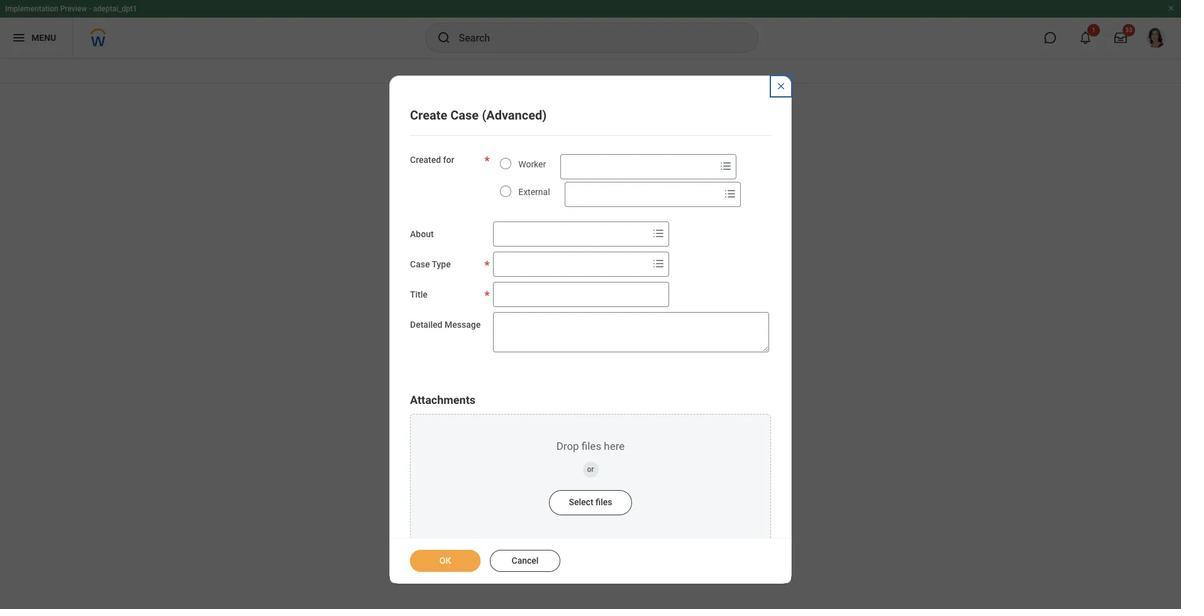 Task type: vqa. For each thing, say whether or not it's contained in the screenshot.
EXTERNAL
yes



Task type: describe. For each thing, give the bounding box(es) containing it.
-
[[89, 4, 91, 13]]

cancel
[[512, 556, 539, 566]]

create case (advanced)
[[410, 108, 547, 123]]

inbox large image
[[1115, 31, 1128, 44]]

external
[[519, 187, 550, 197]]

create
[[410, 108, 448, 123]]

search field for external
[[565, 183, 720, 206]]

created
[[410, 155, 441, 165]]

ok button
[[410, 550, 481, 572]]

Title text field
[[493, 282, 670, 307]]

select files button
[[549, 490, 633, 515]]

search field for worker
[[561, 155, 716, 178]]

implementation
[[5, 4, 58, 13]]

case type
[[410, 259, 451, 269]]

prompts image for worker
[[719, 159, 734, 174]]

type
[[432, 259, 451, 269]]

About field
[[494, 223, 649, 245]]

for
[[443, 155, 455, 165]]

or
[[587, 465, 594, 474]]

(advanced)
[[482, 108, 547, 123]]

attachments region
[[410, 393, 771, 541]]

Case Type field
[[494, 253, 649, 276]]

worker
[[519, 159, 546, 169]]



Task type: locate. For each thing, give the bounding box(es) containing it.
0 vertical spatial case
[[451, 108, 479, 123]]

prompts image
[[651, 226, 667, 241], [651, 256, 667, 271]]

Search field
[[561, 155, 716, 178], [565, 183, 720, 206]]

create case (advanced) dialog
[[390, 76, 792, 584]]

preview
[[60, 4, 87, 13]]

0 vertical spatial search field
[[561, 155, 716, 178]]

message
[[445, 320, 481, 330]]

1 vertical spatial case
[[410, 259, 430, 269]]

prompts image
[[719, 159, 734, 174], [723, 186, 738, 201]]

adeptai_dpt1
[[93, 4, 137, 13]]

1 horizontal spatial case
[[451, 108, 479, 123]]

ok
[[440, 556, 451, 566]]

select
[[569, 497, 594, 507]]

close environment banner image
[[1168, 4, 1175, 12]]

prompts image for about
[[651, 226, 667, 241]]

case
[[451, 108, 479, 123], [410, 259, 430, 269]]

1 vertical spatial search field
[[565, 183, 720, 206]]

implementation preview -   adeptai_dpt1
[[5, 4, 137, 13]]

created for
[[410, 155, 455, 165]]

about
[[410, 229, 434, 239]]

search image
[[436, 30, 451, 45]]

case right create at the left
[[451, 108, 479, 123]]

1 vertical spatial prompts image
[[651, 256, 667, 271]]

files
[[596, 497, 613, 507]]

Detailed Message text field
[[493, 312, 770, 352]]

0 horizontal spatial case
[[410, 259, 430, 269]]

main content
[[0, 58, 1182, 118]]

1 prompts image from the top
[[651, 226, 667, 241]]

notifications large image
[[1080, 31, 1092, 44]]

implementation preview -   adeptai_dpt1 banner
[[0, 0, 1182, 58]]

profile logan mcneil element
[[1139, 24, 1174, 52]]

cancel button
[[490, 550, 561, 572]]

title
[[410, 289, 428, 300]]

2 prompts image from the top
[[651, 256, 667, 271]]

prompts image for case type
[[651, 256, 667, 271]]

close create case (advanced) image
[[777, 81, 787, 91]]

0 vertical spatial prompts image
[[651, 226, 667, 241]]

0 vertical spatial prompts image
[[719, 159, 734, 174]]

1 vertical spatial prompts image
[[723, 186, 738, 201]]

case left type
[[410, 259, 430, 269]]

detailed message
[[410, 320, 481, 330]]

select files
[[569, 497, 613, 507]]

prompts image for external
[[723, 186, 738, 201]]

attachments
[[410, 393, 476, 407]]

detailed
[[410, 320, 443, 330]]



